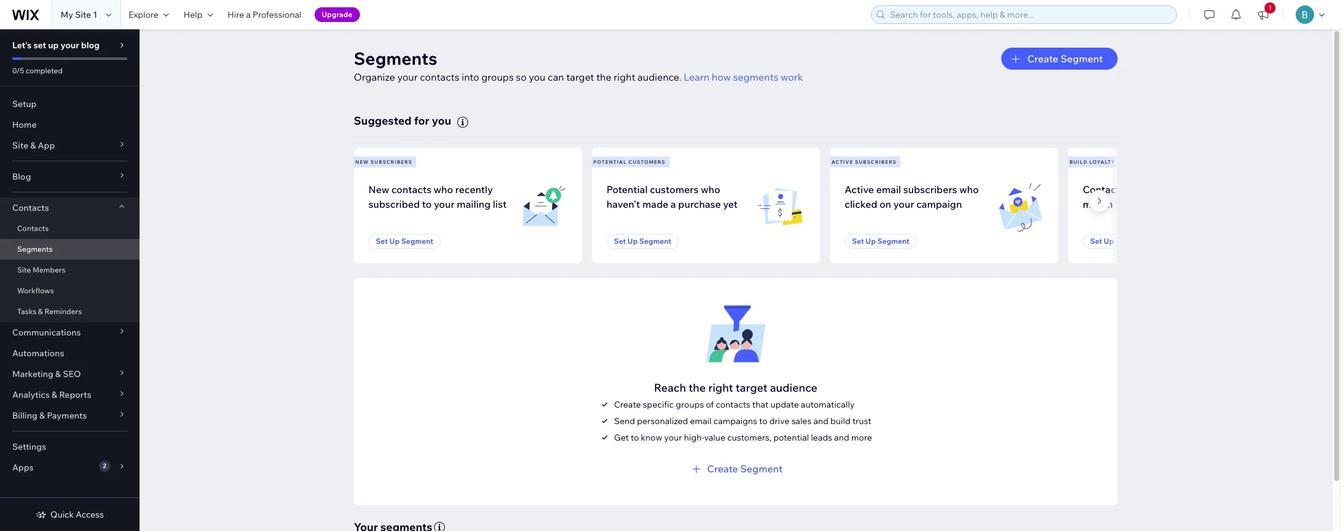 Task type: locate. For each thing, give the bounding box(es) containing it.
you
[[529, 71, 546, 83], [432, 114, 451, 128]]

to right subscribed
[[422, 198, 432, 210]]

1 set up segment from the left
[[376, 237, 433, 246]]

contacts inside reach the right target audience create specific groups of contacts that update automatically send personalized email campaigns to drive sales and build trust get to know your high-value customers, potential leads and more
[[716, 400, 750, 411]]

0 horizontal spatial right
[[614, 71, 635, 83]]

create down search for tools, apps, help & more... field
[[1027, 53, 1058, 65]]

& inside dropdown button
[[55, 369, 61, 380]]

set down the clicked
[[852, 237, 864, 246]]

payments
[[47, 411, 87, 422]]

your right organize
[[397, 71, 418, 83]]

1 vertical spatial new
[[368, 183, 389, 196]]

0 vertical spatial target
[[566, 71, 594, 83]]

segment for set up segment button related to clicked
[[877, 237, 909, 246]]

to inside "new contacts who recently subscribed to your mailing list"
[[422, 198, 432, 210]]

3 who from the left
[[959, 183, 979, 196]]

2 set up segment button from the left
[[607, 234, 679, 249]]

& for site
[[30, 140, 36, 151]]

target
[[566, 71, 594, 83], [736, 381, 767, 395]]

site members
[[17, 266, 66, 275]]

create inside reach the right target audience create specific groups of contacts that update automatically send personalized email campaigns to drive sales and build trust get to know your high-value customers, potential leads and more
[[614, 400, 641, 411]]

site & app button
[[0, 135, 140, 156]]

set for active email subscribers who clicked on your campaign
[[852, 237, 864, 246]]

1 vertical spatial create segment
[[707, 463, 783, 475]]

0 vertical spatial email
[[876, 183, 901, 196]]

1 vertical spatial to
[[759, 416, 767, 427]]

2 vertical spatial contacts
[[716, 400, 750, 411]]

list
[[351, 148, 1296, 264]]

target up that
[[736, 381, 767, 395]]

up
[[389, 237, 400, 246], [628, 237, 638, 246], [866, 237, 876, 246], [1104, 237, 1114, 246]]

0 vertical spatial the
[[596, 71, 611, 83]]

1 horizontal spatial 1
[[1268, 4, 1272, 12]]

new up subscribed
[[368, 183, 389, 196]]

new inside "new contacts who recently subscribed to your mailing list"
[[368, 183, 389, 196]]

the right can on the top left
[[596, 71, 611, 83]]

the right reach
[[689, 381, 706, 395]]

automatically
[[801, 400, 855, 411]]

contacts down blog
[[12, 203, 49, 214]]

subscribers up campaign
[[903, 183, 957, 196]]

& inside popup button
[[30, 140, 36, 151]]

0 vertical spatial customers
[[629, 159, 665, 165]]

4 set from the left
[[1090, 237, 1102, 246]]

who
[[434, 183, 453, 196], [701, 183, 720, 196], [959, 183, 979, 196]]

1 vertical spatial a
[[1149, 183, 1154, 196]]

3 set from the left
[[852, 237, 864, 246]]

up down the haven't
[[628, 237, 638, 246]]

1 vertical spatial target
[[736, 381, 767, 395]]

potential customers who haven't made a purchase yet
[[607, 183, 738, 210]]

0/5 completed
[[12, 66, 63, 75]]

your inside 'sidebar' element
[[61, 40, 79, 51]]

a right made
[[671, 198, 676, 210]]

0 horizontal spatial target
[[566, 71, 594, 83]]

active for active email subscribers who clicked on your campaign
[[845, 183, 874, 196]]

to right get
[[631, 433, 639, 444]]

site up workflows
[[17, 266, 31, 275]]

2 who from the left
[[701, 183, 720, 196]]

segments inside 'sidebar' element
[[17, 245, 53, 254]]

your down personalized
[[664, 433, 682, 444]]

3 set up segment button from the left
[[845, 234, 917, 249]]

site right my on the left
[[75, 9, 91, 20]]

set down subscribed
[[376, 237, 388, 246]]

up for made
[[628, 237, 638, 246]]

up down subscribed
[[389, 237, 400, 246]]

1 set from the left
[[376, 237, 388, 246]]

create segment button down search for tools, apps, help & more... field
[[1002, 48, 1118, 70]]

0 vertical spatial new
[[355, 159, 369, 165]]

email
[[876, 183, 901, 196], [690, 416, 712, 427]]

home
[[12, 119, 37, 130]]

segments up organize
[[354, 48, 437, 69]]

set up segment button down subscribed
[[368, 234, 441, 249]]

0 vertical spatial site
[[75, 9, 91, 20]]

who for your
[[434, 183, 453, 196]]

active subscribers
[[831, 159, 897, 165]]

3 set up segment from the left
[[852, 237, 909, 246]]

create down value at the bottom
[[707, 463, 738, 475]]

set up segment for subscribed
[[376, 237, 433, 246]]

new for new subscribers
[[355, 159, 369, 165]]

campaigns
[[713, 416, 757, 427]]

0 vertical spatial and
[[813, 416, 829, 427]]

set up segment button down 'month'
[[1083, 234, 1155, 249]]

new for new contacts who recently subscribed to your mailing list
[[368, 183, 389, 196]]

who up campaign
[[959, 183, 979, 196]]

site inside site members link
[[17, 266, 31, 275]]

2 horizontal spatial a
[[1149, 183, 1154, 196]]

1 vertical spatial customers
[[650, 183, 699, 196]]

0 horizontal spatial groups
[[481, 71, 514, 83]]

set up segment button
[[368, 234, 441, 249], [607, 234, 679, 249], [845, 234, 917, 249], [1083, 234, 1155, 249]]

1 horizontal spatial segments
[[354, 48, 437, 69]]

1 set up segment button from the left
[[368, 234, 441, 249]]

1 horizontal spatial a
[[671, 198, 676, 210]]

contacts left into
[[420, 71, 459, 83]]

campaign
[[916, 198, 962, 210]]

build
[[1070, 159, 1088, 165]]

1 vertical spatial site
[[12, 140, 28, 151]]

0 vertical spatial create segment button
[[1002, 48, 1118, 70]]

month
[[1083, 198, 1113, 210]]

& for billing
[[39, 411, 45, 422]]

2 vertical spatial contacts
[[17, 224, 49, 233]]

1 vertical spatial the
[[689, 381, 706, 395]]

site
[[75, 9, 91, 20], [12, 140, 28, 151], [17, 266, 31, 275]]

and down build
[[834, 433, 849, 444]]

create up send
[[614, 400, 641, 411]]

right
[[614, 71, 635, 83], [708, 381, 733, 395]]

1 vertical spatial and
[[834, 433, 849, 444]]

0/5
[[12, 66, 24, 75]]

potential for potential customers
[[593, 159, 627, 165]]

& for analytics
[[52, 390, 57, 401]]

1 horizontal spatial create segment
[[1027, 53, 1103, 65]]

set
[[376, 237, 388, 246], [614, 237, 626, 246], [852, 237, 864, 246], [1090, 237, 1102, 246]]

set up segment down 'month'
[[1090, 237, 1148, 246]]

contacts for contacts popup button
[[12, 203, 49, 214]]

contacts up campaigns
[[716, 400, 750, 411]]

1 horizontal spatial create
[[707, 463, 738, 475]]

up down 'month'
[[1104, 237, 1114, 246]]

target right can on the top left
[[566, 71, 594, 83]]

1 horizontal spatial you
[[529, 71, 546, 83]]

0 horizontal spatial and
[[813, 416, 829, 427]]

subscribers up on
[[855, 159, 897, 165]]

1 vertical spatial contacts
[[391, 183, 431, 196]]

0 horizontal spatial the
[[596, 71, 611, 83]]

4 set up segment button from the left
[[1083, 234, 1155, 249]]

1 horizontal spatial target
[[736, 381, 767, 395]]

1 horizontal spatial create segment button
[[1002, 48, 1118, 70]]

setup
[[12, 99, 37, 110]]

who up purchase
[[701, 183, 720, 196]]

new
[[355, 159, 369, 165], [368, 183, 389, 196]]

set up segment button for subscribed
[[368, 234, 441, 249]]

your right "up" on the top left of the page
[[61, 40, 79, 51]]

1 vertical spatial groups
[[676, 400, 704, 411]]

set up segment button down made
[[607, 234, 679, 249]]

your right on
[[893, 198, 914, 210]]

suggested for you
[[354, 114, 451, 128]]

customers inside potential customers who haven't made a purchase yet
[[650, 183, 699, 196]]

email up on
[[876, 183, 901, 196]]

segments
[[733, 71, 778, 83]]

1 horizontal spatial groups
[[676, 400, 704, 411]]

& right tasks
[[38, 307, 43, 316]]

1 horizontal spatial right
[[708, 381, 733, 395]]

right up of
[[708, 381, 733, 395]]

who inside "new contacts who recently subscribed to your mailing list"
[[434, 183, 453, 196]]

0 vertical spatial contacts
[[420, 71, 459, 83]]

can
[[548, 71, 564, 83]]

get
[[614, 433, 629, 444]]

target inside reach the right target audience create specific groups of contacts that update automatically send personalized email campaigns to drive sales and build trust get to know your high-value customers, potential leads and more
[[736, 381, 767, 395]]

list containing new contacts who recently subscribed to your mailing list
[[351, 148, 1296, 264]]

0 horizontal spatial a
[[246, 9, 251, 20]]

subscribers down the suggested
[[371, 159, 412, 165]]

0 vertical spatial a
[[246, 9, 251, 20]]

0 horizontal spatial email
[[690, 416, 712, 427]]

subscribers
[[371, 159, 412, 165], [855, 159, 897, 165], [903, 183, 957, 196]]

0 horizontal spatial who
[[434, 183, 453, 196]]

set up segment down on
[[852, 237, 909, 246]]

2 vertical spatial a
[[671, 198, 676, 210]]

customers up made
[[650, 183, 699, 196]]

contacts link
[[0, 219, 140, 239]]

set for new contacts who recently subscribed to your mailing list
[[376, 237, 388, 246]]

site for site members
[[17, 266, 31, 275]]

right left the audience.
[[614, 71, 635, 83]]

email inside reach the right target audience create specific groups of contacts that update automatically send personalized email campaigns to drive sales and build trust get to know your high-value customers, potential leads and more
[[690, 416, 712, 427]]

segments up site members
[[17, 245, 53, 254]]

a right with
[[1149, 183, 1154, 196]]

groups left so
[[481, 71, 514, 83]]

2 horizontal spatial subscribers
[[903, 183, 957, 196]]

0 horizontal spatial create segment button
[[689, 462, 783, 477]]

contacts down contacts popup button
[[17, 224, 49, 233]]

0 vertical spatial right
[[614, 71, 635, 83]]

app
[[38, 140, 55, 151]]

who inside potential customers who haven't made a purchase yet
[[701, 183, 720, 196]]

contacts up 'month'
[[1083, 183, 1125, 196]]

new down the suggested
[[355, 159, 369, 165]]

your inside the active email subscribers who clicked on your campaign
[[893, 198, 914, 210]]

you right for
[[432, 114, 451, 128]]

0 vertical spatial create segment
[[1027, 53, 1103, 65]]

2 horizontal spatial who
[[959, 183, 979, 196]]

subscribers inside the active email subscribers who clicked on your campaign
[[903, 183, 957, 196]]

2 set up segment from the left
[[614, 237, 671, 246]]

seo
[[63, 369, 81, 380]]

&
[[30, 140, 36, 151], [38, 307, 43, 316], [55, 369, 61, 380], [52, 390, 57, 401], [39, 411, 45, 422]]

0 vertical spatial groups
[[481, 71, 514, 83]]

groups left of
[[676, 400, 704, 411]]

to left drive
[[759, 416, 767, 427]]

email up "high-"
[[690, 416, 712, 427]]

0 horizontal spatial segments
[[17, 245, 53, 254]]

groups inside reach the right target audience create specific groups of contacts that update automatically send personalized email campaigns to drive sales and build trust get to know your high-value customers, potential leads and more
[[676, 400, 704, 411]]

1 horizontal spatial the
[[689, 381, 706, 395]]

0 vertical spatial potential
[[593, 159, 627, 165]]

create segment down search for tools, apps, help & more... field
[[1027, 53, 1103, 65]]

& right billing
[[39, 411, 45, 422]]

0 vertical spatial to
[[422, 198, 432, 210]]

active inside the active email subscribers who clicked on your campaign
[[845, 183, 874, 196]]

contacts inside segments organize your contacts into groups so you can target the right audience. learn how segments work
[[420, 71, 459, 83]]

& left app
[[30, 140, 36, 151]]

blog
[[12, 171, 31, 182]]

2 vertical spatial to
[[631, 433, 639, 444]]

segments inside segments organize your contacts into groups so you can target the right audience. learn how segments work
[[354, 48, 437, 69]]

audience
[[770, 381, 817, 395]]

contacts up subscribed
[[391, 183, 431, 196]]

your inside "new contacts who recently subscribed to your mailing list"
[[434, 198, 455, 210]]

who for purchase
[[701, 183, 720, 196]]

who left recently
[[434, 183, 453, 196]]

organize
[[354, 71, 395, 83]]

1 vertical spatial email
[[690, 416, 712, 427]]

more
[[851, 433, 872, 444]]

create segment
[[1027, 53, 1103, 65], [707, 463, 783, 475]]

& left "seo"
[[55, 369, 61, 380]]

2 up from the left
[[628, 237, 638, 246]]

1 up from the left
[[389, 237, 400, 246]]

0 horizontal spatial create
[[614, 400, 641, 411]]

let's
[[12, 40, 32, 51]]

you right so
[[529, 71, 546, 83]]

email inside the active email subscribers who clicked on your campaign
[[876, 183, 901, 196]]

create segment down customers,
[[707, 463, 783, 475]]

potential
[[593, 159, 627, 165], [607, 183, 648, 196]]

0 horizontal spatial to
[[422, 198, 432, 210]]

2 vertical spatial site
[[17, 266, 31, 275]]

1 vertical spatial potential
[[607, 183, 648, 196]]

1 vertical spatial right
[[708, 381, 733, 395]]

and
[[813, 416, 829, 427], [834, 433, 849, 444]]

set down 'month'
[[1090, 237, 1102, 246]]

a right the hire
[[246, 9, 251, 20]]

active
[[831, 159, 853, 165], [845, 183, 874, 196]]

1 vertical spatial create
[[614, 400, 641, 411]]

loyalty
[[1089, 159, 1115, 165]]

quick access
[[50, 510, 104, 521]]

potential
[[773, 433, 809, 444]]

target inside segments organize your contacts into groups so you can target the right audience. learn how segments work
[[566, 71, 594, 83]]

segment
[[1061, 53, 1103, 65], [401, 237, 433, 246], [639, 237, 671, 246], [877, 237, 909, 246], [1116, 237, 1148, 246], [740, 463, 783, 475]]

completed
[[26, 66, 63, 75]]

segments link
[[0, 239, 140, 260]]

set up segment down made
[[614, 237, 671, 246]]

& left reports
[[52, 390, 57, 401]]

0 vertical spatial you
[[529, 71, 546, 83]]

the inside reach the right target audience create specific groups of contacts that update automatically send personalized email campaigns to drive sales and build trust get to know your high-value customers, potential leads and more
[[689, 381, 706, 395]]

site inside site & app popup button
[[12, 140, 28, 151]]

segment for set up segment button for made
[[639, 237, 671, 246]]

1 button
[[1250, 0, 1277, 29]]

analytics & reports button
[[0, 385, 140, 406]]

build loyalty
[[1070, 159, 1115, 165]]

customers up potential customers who haven't made a purchase yet
[[629, 159, 665, 165]]

2 set from the left
[[614, 237, 626, 246]]

let's set up your blog
[[12, 40, 100, 51]]

1 vertical spatial segments
[[17, 245, 53, 254]]

set up segment down subscribed
[[376, 237, 433, 246]]

0 horizontal spatial you
[[432, 114, 451, 128]]

potential inside potential customers who haven't made a purchase yet
[[607, 183, 648, 196]]

0 vertical spatial segments
[[354, 48, 437, 69]]

1 horizontal spatial who
[[701, 183, 720, 196]]

haven't
[[607, 198, 640, 210]]

create segment button down customers,
[[689, 462, 783, 477]]

up down the clicked
[[866, 237, 876, 246]]

create segment button
[[1002, 48, 1118, 70], [689, 462, 783, 477]]

contacts inside popup button
[[12, 203, 49, 214]]

set for potential customers who haven't made a purchase yet
[[614, 237, 626, 246]]

1 horizontal spatial subscribers
[[855, 159, 897, 165]]

your left the mailing
[[434, 198, 455, 210]]

segments
[[354, 48, 437, 69], [17, 245, 53, 254]]

customers,
[[727, 433, 772, 444]]

set up segment button down on
[[845, 234, 917, 249]]

drive
[[769, 416, 789, 427]]

to
[[422, 198, 432, 210], [759, 416, 767, 427], [631, 433, 639, 444]]

learn how segments work button
[[684, 70, 803, 84]]

0 vertical spatial active
[[831, 159, 853, 165]]

3 up from the left
[[866, 237, 876, 246]]

up for clicked
[[866, 237, 876, 246]]

new subscribers
[[355, 159, 412, 165]]

hire a professional link
[[220, 0, 309, 29]]

1 who from the left
[[434, 183, 453, 196]]

site down home
[[12, 140, 28, 151]]

and up leads
[[813, 416, 829, 427]]

set down the haven't
[[614, 237, 626, 246]]

0 horizontal spatial subscribers
[[371, 159, 412, 165]]

hire
[[228, 9, 244, 20]]

1 vertical spatial contacts
[[12, 203, 49, 214]]

2 horizontal spatial create
[[1027, 53, 1058, 65]]

0 vertical spatial contacts
[[1083, 183, 1125, 196]]

this
[[1198, 183, 1215, 196]]

your
[[61, 40, 79, 51], [397, 71, 418, 83], [434, 198, 455, 210], [893, 198, 914, 210], [664, 433, 682, 444]]

1 vertical spatial active
[[845, 183, 874, 196]]

marketing
[[12, 369, 53, 380]]

1 horizontal spatial email
[[876, 183, 901, 196]]

active for active subscribers
[[831, 159, 853, 165]]

contacts
[[1083, 183, 1125, 196], [12, 203, 49, 214], [17, 224, 49, 233]]



Task type: vqa. For each thing, say whether or not it's contained in the screenshot.
Apps
yes



Task type: describe. For each thing, give the bounding box(es) containing it.
that
[[752, 400, 768, 411]]

with
[[1127, 183, 1147, 196]]

blog button
[[0, 166, 140, 187]]

work
[[781, 71, 803, 83]]

active email subscribers who clicked on your campaign
[[845, 183, 979, 210]]

you inside segments organize your contacts into groups so you can target the right audience. learn how segments work
[[529, 71, 546, 83]]

suggested
[[354, 114, 412, 128]]

0 vertical spatial create
[[1027, 53, 1058, 65]]

set
[[33, 40, 46, 51]]

know
[[641, 433, 662, 444]]

customers for potential customers who haven't made a purchase yet
[[650, 183, 699, 196]]

help
[[184, 9, 202, 20]]

customers for potential customers
[[629, 159, 665, 165]]

4 set up segment from the left
[[1090, 237, 1148, 246]]

upgrade
[[322, 10, 352, 19]]

right inside segments organize your contacts into groups so you can target the right audience. learn how segments work
[[614, 71, 635, 83]]

reach
[[654, 381, 686, 395]]

settings
[[12, 442, 46, 453]]

set up segment for made
[[614, 237, 671, 246]]

1 horizontal spatial to
[[631, 433, 639, 444]]

contacts with a birthday this month
[[1083, 183, 1215, 210]]

set up segment button for made
[[607, 234, 679, 249]]

purchase
[[678, 198, 721, 210]]

groups inside segments organize your contacts into groups so you can target the right audience. learn how segments work
[[481, 71, 514, 83]]

personalized
[[637, 416, 688, 427]]

quick access button
[[36, 510, 104, 521]]

analytics
[[12, 390, 50, 401]]

the inside segments organize your contacts into groups so you can target the right audience. learn how segments work
[[596, 71, 611, 83]]

site members link
[[0, 260, 140, 281]]

your inside segments organize your contacts into groups so you can target the right audience. learn how segments work
[[397, 71, 418, 83]]

setup link
[[0, 94, 140, 114]]

leads
[[811, 433, 832, 444]]

billing & payments
[[12, 411, 87, 422]]

4 up from the left
[[1104, 237, 1114, 246]]

clicked
[[845, 198, 877, 210]]

automations
[[12, 348, 64, 359]]

up for subscribed
[[389, 237, 400, 246]]

high-
[[684, 433, 704, 444]]

0 horizontal spatial create segment
[[707, 463, 783, 475]]

contacts button
[[0, 198, 140, 219]]

subscribers for contacts
[[371, 159, 412, 165]]

segments for segments
[[17, 245, 53, 254]]

members
[[33, 266, 66, 275]]

your inside reach the right target audience create specific groups of contacts that update automatically send personalized email campaigns to drive sales and build trust get to know your high-value customers, potential leads and more
[[664, 433, 682, 444]]

1 vertical spatial create segment button
[[689, 462, 783, 477]]

marketing & seo button
[[0, 364, 140, 385]]

a inside contacts with a birthday this month
[[1149, 183, 1154, 196]]

apps
[[12, 463, 34, 474]]

marketing & seo
[[12, 369, 81, 380]]

how
[[712, 71, 731, 83]]

sidebar element
[[0, 29, 140, 532]]

mailing
[[457, 198, 491, 210]]

& for tasks
[[38, 307, 43, 316]]

& for marketing
[[55, 369, 61, 380]]

communications button
[[0, 323, 140, 343]]

send
[[614, 416, 635, 427]]

home link
[[0, 114, 140, 135]]

2 horizontal spatial to
[[759, 416, 767, 427]]

tasks
[[17, 307, 36, 316]]

reach the right target audience create specific groups of contacts that update automatically send personalized email campaigns to drive sales and build trust get to know your high-value customers, potential leads and more
[[614, 381, 872, 444]]

contacts inside "new contacts who recently subscribed to your mailing list"
[[391, 183, 431, 196]]

into
[[462, 71, 479, 83]]

set up segment for clicked
[[852, 237, 909, 246]]

made
[[642, 198, 668, 210]]

upgrade button
[[314, 7, 360, 22]]

reminders
[[44, 307, 82, 316]]

subscribed
[[368, 198, 420, 210]]

trust
[[852, 416, 871, 427]]

access
[[76, 510, 104, 521]]

subscribers for email
[[855, 159, 897, 165]]

communications
[[12, 327, 81, 338]]

segments for segments organize your contacts into groups so you can target the right audience. learn how segments work
[[354, 48, 437, 69]]

settings link
[[0, 437, 140, 458]]

set up segment button for clicked
[[845, 234, 917, 249]]

build
[[830, 416, 850, 427]]

workflows
[[17, 286, 54, 296]]

2 vertical spatial create
[[707, 463, 738, 475]]

recently
[[455, 183, 493, 196]]

potential for potential customers who haven't made a purchase yet
[[607, 183, 648, 196]]

0 horizontal spatial 1
[[93, 9, 97, 20]]

specific
[[643, 400, 674, 411]]

billing
[[12, 411, 37, 422]]

site for site & app
[[12, 140, 28, 151]]

explore
[[128, 9, 158, 20]]

of
[[706, 400, 714, 411]]

sales
[[791, 416, 811, 427]]

1 inside button
[[1268, 4, 1272, 12]]

professional
[[253, 9, 301, 20]]

Search for tools, apps, help & more... field
[[886, 6, 1173, 23]]

up
[[48, 40, 59, 51]]

value
[[704, 433, 725, 444]]

potential customers
[[593, 159, 665, 165]]

automations link
[[0, 343, 140, 364]]

on
[[879, 198, 891, 210]]

site & app
[[12, 140, 55, 151]]

1 horizontal spatial and
[[834, 433, 849, 444]]

1 vertical spatial you
[[432, 114, 451, 128]]

learn
[[684, 71, 709, 83]]

so
[[516, 71, 527, 83]]

segments organize your contacts into groups so you can target the right audience. learn how segments work
[[354, 48, 803, 83]]

tasks & reminders
[[17, 307, 82, 316]]

blog
[[81, 40, 100, 51]]

help button
[[176, 0, 220, 29]]

segment for subscribed's set up segment button
[[401, 237, 433, 246]]

right inside reach the right target audience create specific groups of contacts that update automatically send personalized email campaigns to drive sales and build trust get to know your high-value customers, potential leads and more
[[708, 381, 733, 395]]

a inside potential customers who haven't made a purchase yet
[[671, 198, 676, 210]]

analytics & reports
[[12, 390, 91, 401]]

2
[[103, 463, 106, 471]]

contacts inside contacts with a birthday this month
[[1083, 183, 1125, 196]]

segment for 4th set up segment button
[[1116, 237, 1148, 246]]

contacts for contacts link
[[17, 224, 49, 233]]

workflows link
[[0, 281, 140, 302]]

hire a professional
[[228, 9, 301, 20]]

who inside the active email subscribers who clicked on your campaign
[[959, 183, 979, 196]]

my site 1
[[61, 9, 97, 20]]

billing & payments button
[[0, 406, 140, 427]]



